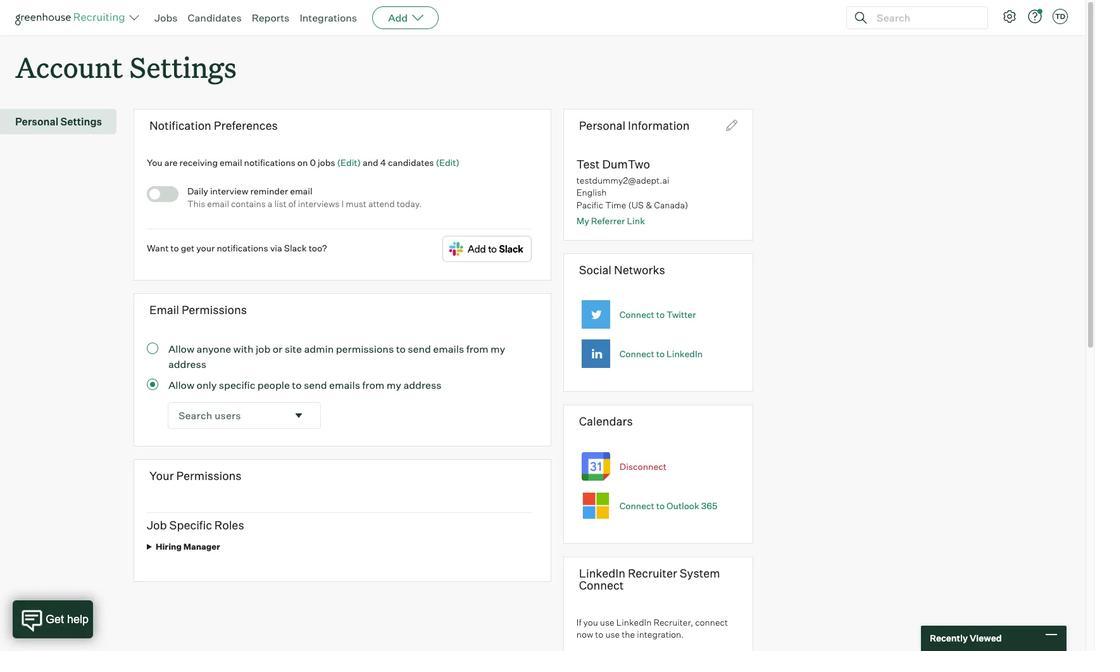 Task type: describe. For each thing, give the bounding box(es) containing it.
jobs
[[318, 157, 335, 168]]

of
[[289, 198, 296, 209]]

site
[[285, 342, 302, 355]]

allow for allow only specific people to send emails from my address
[[168, 378, 195, 391]]

allow anyone with job or site admin permissions to send emails from my address
[[168, 342, 506, 370]]

my inside allow anyone with job or site admin permissions to send emails from my address
[[491, 342, 506, 355]]

interviews
[[298, 198, 340, 209]]

to inside allow anyone with job or site admin permissions to send emails from my address
[[396, 342, 406, 355]]

to inside if you use linkedin recruiter, connect now to use the integration.
[[596, 629, 604, 640]]

recruiter,
[[654, 617, 694, 628]]

candidates link
[[188, 11, 242, 24]]

0
[[310, 157, 316, 168]]

checkmark image
[[153, 190, 162, 198]]

integrations link
[[300, 11, 357, 24]]

you
[[584, 617, 598, 628]]

candidates
[[388, 157, 434, 168]]

you are receiving email notifications on 0 jobs (edit) and 4 candidates (edit)
[[147, 157, 460, 168]]

greenhouse recruiting image
[[15, 10, 129, 25]]

email for receiving
[[220, 157, 242, 168]]

1 (edit) from the left
[[337, 157, 361, 168]]

connect to outlook 365
[[620, 500, 718, 511]]

interview
[[210, 186, 249, 197]]

1 vertical spatial use
[[606, 629, 620, 640]]

jobs
[[155, 11, 178, 24]]

this
[[187, 198, 205, 209]]

2 (edit) from the left
[[436, 157, 460, 168]]

edit image
[[726, 120, 738, 131]]

emails inside allow anyone with job or site admin permissions to send emails from my address
[[433, 342, 464, 355]]

1 (edit) link from the left
[[337, 157, 361, 168]]

i
[[342, 198, 344, 209]]

if you use linkedin recruiter, connect now to use the integration.
[[577, 617, 728, 640]]

list
[[275, 198, 287, 209]]

candidates
[[188, 11, 242, 24]]

connect to twitter link
[[620, 309, 696, 320]]

send inside allow anyone with job or site admin permissions to send emails from my address
[[408, 342, 431, 355]]

a
[[268, 198, 273, 209]]

my
[[577, 215, 590, 226]]

social
[[579, 263, 612, 277]]

integrations
[[300, 11, 357, 24]]

information
[[628, 119, 690, 132]]

outlook
[[667, 500, 700, 511]]

jobs link
[[155, 11, 178, 24]]

roles
[[215, 518, 244, 532]]

disconnect link
[[620, 461, 667, 472]]

toggle flyout image
[[293, 409, 305, 422]]

2 (edit) link from the left
[[436, 157, 460, 168]]

permissions for email permissions
[[182, 303, 247, 317]]

referrer
[[591, 215, 625, 226]]

connect to linkedin
[[620, 349, 703, 359]]

today.
[[397, 198, 422, 209]]

add
[[388, 11, 408, 24]]

pacific
[[577, 200, 604, 210]]

english
[[577, 187, 607, 198]]

settings for account settings
[[129, 48, 237, 85]]

connect for connect to linkedin
[[620, 349, 655, 359]]

disconnect
[[620, 461, 667, 472]]

to left outlook at bottom right
[[657, 500, 665, 511]]

personal for personal information
[[579, 119, 626, 132]]

hiring
[[156, 541, 182, 551]]

2 vertical spatial email
[[207, 198, 229, 209]]

if
[[577, 617, 582, 628]]

account
[[15, 48, 123, 85]]

job specific roles
[[147, 518, 244, 532]]

allow for allow anyone with job or site admin permissions to send emails from my address
[[168, 342, 195, 355]]

integration.
[[637, 629, 684, 640]]

too?
[[309, 243, 327, 254]]

settings for personal settings
[[61, 115, 102, 128]]

admin
[[304, 342, 334, 355]]

only
[[197, 378, 217, 391]]

reports
[[252, 11, 290, 24]]

notifications for email
[[244, 157, 296, 168]]

connect to linkedin link
[[620, 349, 703, 359]]

now
[[577, 629, 594, 640]]

receiving
[[180, 157, 218, 168]]

td button
[[1053, 9, 1068, 24]]

email permissions
[[149, 303, 247, 317]]

personal settings link
[[15, 114, 111, 129]]

(us
[[629, 200, 644, 210]]

dumtwo
[[603, 157, 650, 171]]

connect
[[696, 617, 728, 628]]

system
[[680, 566, 721, 580]]

1 horizontal spatial address
[[404, 378, 442, 391]]

recently viewed
[[930, 633, 1002, 644]]

manager
[[183, 541, 220, 551]]

job
[[256, 342, 271, 355]]

and
[[363, 157, 379, 168]]

to right people
[[292, 378, 302, 391]]

social networks
[[579, 263, 666, 277]]

or
[[273, 342, 283, 355]]



Task type: locate. For each thing, give the bounding box(es) containing it.
test dumtwo testdummy2@adept.ai english pacific time (us & canada) my referrer link
[[577, 157, 689, 226]]

allow left only
[[168, 378, 195, 391]]

recently
[[930, 633, 968, 644]]

allow
[[168, 342, 195, 355], [168, 378, 195, 391]]

1 allow from the top
[[168, 342, 195, 355]]

1 horizontal spatial (edit) link
[[436, 157, 460, 168]]

allow only specific people to send emails from my address
[[168, 378, 442, 391]]

settings
[[129, 48, 237, 85], [61, 115, 102, 128]]

your permissions
[[149, 468, 242, 482]]

daily interview reminder email this email contains a list of interviews i must attend today.
[[187, 186, 422, 209]]

testdummy2@adept.ai
[[577, 175, 670, 185]]

365
[[702, 500, 718, 511]]

0 vertical spatial email
[[220, 157, 242, 168]]

(edit) left and
[[337, 157, 361, 168]]

td
[[1056, 12, 1066, 21]]

(edit) link
[[337, 157, 361, 168], [436, 157, 460, 168]]

personal inside 'link'
[[15, 115, 58, 128]]

allow inside allow anyone with job or site admin permissions to send emails from my address
[[168, 342, 195, 355]]

1 horizontal spatial send
[[408, 342, 431, 355]]

1 vertical spatial emails
[[329, 378, 360, 391]]

want to get your notifications via slack too?
[[147, 243, 327, 254]]

email up the 'interview'
[[220, 157, 242, 168]]

0 horizontal spatial personal
[[15, 115, 58, 128]]

networks
[[614, 263, 666, 277]]

to left "twitter"
[[657, 309, 665, 320]]

4
[[380, 157, 386, 168]]

email for reminder
[[290, 186, 313, 197]]

linkedin down "twitter"
[[667, 349, 703, 359]]

linkedin recruiter system connect
[[579, 566, 721, 592]]

hiring manager
[[156, 541, 220, 551]]

to down connect to twitter link
[[657, 349, 665, 359]]

viewed
[[970, 633, 1002, 644]]

settings down jobs
[[129, 48, 237, 85]]

address inside allow anyone with job or site admin permissions to send emails from my address
[[168, 358, 206, 370]]

connect for connect to twitter
[[620, 309, 655, 320]]

via
[[270, 243, 282, 254]]

btn add to slack image
[[443, 236, 532, 262]]

td button
[[1051, 6, 1071, 27]]

time
[[606, 200, 627, 210]]

1 vertical spatial settings
[[61, 115, 102, 128]]

connect up you
[[579, 578, 624, 592]]

want
[[147, 243, 169, 254]]

to right now
[[596, 629, 604, 640]]

specific
[[169, 518, 212, 532]]

(edit) right candidates
[[436, 157, 460, 168]]

1 horizontal spatial from
[[467, 342, 489, 355]]

connect down 'disconnect'
[[620, 500, 655, 511]]

attend
[[369, 198, 395, 209]]

slack
[[284, 243, 307, 254]]

use
[[600, 617, 615, 628], [606, 629, 620, 640]]

get
[[181, 243, 195, 254]]

to
[[171, 243, 179, 254], [657, 309, 665, 320], [396, 342, 406, 355], [657, 349, 665, 359], [292, 378, 302, 391], [657, 500, 665, 511], [596, 629, 604, 640]]

0 horizontal spatial my
[[387, 378, 402, 391]]

settings inside "personal settings" 'link'
[[61, 115, 102, 128]]

settings down account
[[61, 115, 102, 128]]

permissions up the anyone
[[182, 303, 247, 317]]

0 horizontal spatial settings
[[61, 115, 102, 128]]

1 horizontal spatial (edit)
[[436, 157, 460, 168]]

email
[[220, 157, 242, 168], [290, 186, 313, 197], [207, 198, 229, 209]]

1 horizontal spatial my
[[491, 342, 506, 355]]

0 vertical spatial send
[[408, 342, 431, 355]]

your
[[197, 243, 215, 254]]

0 horizontal spatial address
[[168, 358, 206, 370]]

0 horizontal spatial send
[[304, 378, 327, 391]]

notification preferences
[[149, 119, 278, 132]]

1 horizontal spatial emails
[[433, 342, 464, 355]]

configure image
[[1003, 9, 1018, 24]]

send right permissions
[[408, 342, 431, 355]]

the
[[622, 629, 635, 640]]

personal information
[[579, 119, 690, 132]]

permissions for your permissions
[[176, 468, 242, 482]]

0 vertical spatial notifications
[[244, 157, 296, 168]]

from
[[467, 342, 489, 355], [362, 378, 385, 391]]

send up toggle flyout image
[[304, 378, 327, 391]]

permissions
[[182, 303, 247, 317], [176, 468, 242, 482]]

0 horizontal spatial emails
[[329, 378, 360, 391]]

1 vertical spatial address
[[404, 378, 442, 391]]

0 vertical spatial my
[[491, 342, 506, 355]]

0 horizontal spatial (edit)
[[337, 157, 361, 168]]

notifications left via
[[217, 243, 268, 254]]

notifications for your
[[217, 243, 268, 254]]

linkedin inside linkedin recruiter system connect
[[579, 566, 626, 580]]

on
[[298, 157, 308, 168]]

0 vertical spatial settings
[[129, 48, 237, 85]]

1 vertical spatial send
[[304, 378, 327, 391]]

reminder
[[250, 186, 288, 197]]

from inside allow anyone with job or site admin permissions to send emails from my address
[[467, 342, 489, 355]]

add button
[[372, 6, 439, 29]]

address
[[168, 358, 206, 370], [404, 378, 442, 391]]

0 vertical spatial emails
[[433, 342, 464, 355]]

email
[[149, 303, 179, 317]]

2 allow from the top
[[168, 378, 195, 391]]

1 vertical spatial notifications
[[217, 243, 268, 254]]

0 horizontal spatial (edit) link
[[337, 157, 361, 168]]

use left the in the bottom of the page
[[606, 629, 620, 640]]

people
[[258, 378, 290, 391]]

1 vertical spatial linkedin
[[579, 566, 626, 580]]

0 vertical spatial linkedin
[[667, 349, 703, 359]]

1 vertical spatial allow
[[168, 378, 195, 391]]

email down the 'interview'
[[207, 198, 229, 209]]

job
[[147, 518, 167, 532]]

1 vertical spatial permissions
[[176, 468, 242, 482]]

account settings
[[15, 48, 237, 85]]

1 vertical spatial from
[[362, 378, 385, 391]]

linkedin
[[667, 349, 703, 359], [579, 566, 626, 580], [617, 617, 652, 628]]

btn-add-to-slack link
[[443, 236, 532, 264]]

1 horizontal spatial personal
[[579, 119, 626, 132]]

use right you
[[600, 617, 615, 628]]

connect
[[620, 309, 655, 320], [620, 349, 655, 359], [620, 500, 655, 511], [579, 578, 624, 592]]

connect to twitter
[[620, 309, 696, 320]]

allow left the anyone
[[168, 342, 195, 355]]

personal for personal settings
[[15, 115, 58, 128]]

connect to outlook 365 link
[[620, 500, 718, 511]]

you
[[147, 157, 163, 168]]

1 horizontal spatial settings
[[129, 48, 237, 85]]

1 vertical spatial my
[[387, 378, 402, 391]]

&
[[646, 200, 652, 210]]

personal settings
[[15, 115, 102, 128]]

to right permissions
[[396, 342, 406, 355]]

0 horizontal spatial from
[[362, 378, 385, 391]]

0 vertical spatial permissions
[[182, 303, 247, 317]]

0 vertical spatial address
[[168, 358, 206, 370]]

(edit) link left and
[[337, 157, 361, 168]]

1 vertical spatial email
[[290, 186, 313, 197]]

anyone
[[197, 342, 231, 355]]

0 vertical spatial from
[[467, 342, 489, 355]]

0 vertical spatial allow
[[168, 342, 195, 355]]

notifications up reminder
[[244, 157, 296, 168]]

notification
[[149, 119, 211, 132]]

linkedin up the in the bottom of the page
[[617, 617, 652, 628]]

None field
[[168, 403, 320, 428]]

canada)
[[654, 200, 689, 210]]

your
[[149, 468, 174, 482]]

link
[[627, 215, 645, 226]]

are
[[164, 157, 178, 168]]

(edit) link right candidates
[[436, 157, 460, 168]]

to left get
[[171, 243, 179, 254]]

connect inside linkedin recruiter system connect
[[579, 578, 624, 592]]

connect for connect to outlook 365
[[620, 500, 655, 511]]

connect down connect to twitter link
[[620, 349, 655, 359]]

linkedin left recruiter
[[579, 566, 626, 580]]

permissions right your
[[176, 468, 242, 482]]

Search users text field
[[168, 403, 287, 428]]

must
[[346, 198, 367, 209]]

0 vertical spatial use
[[600, 617, 615, 628]]

calendars
[[579, 414, 633, 428]]

test
[[577, 157, 600, 171]]

personal
[[15, 115, 58, 128], [579, 119, 626, 132]]

email up of
[[290, 186, 313, 197]]

connect left "twitter"
[[620, 309, 655, 320]]

2 vertical spatial linkedin
[[617, 617, 652, 628]]

(edit)
[[337, 157, 361, 168], [436, 157, 460, 168]]

daily
[[187, 186, 208, 197]]

recruiter
[[628, 566, 678, 580]]

Search text field
[[874, 9, 977, 27]]

reports link
[[252, 11, 290, 24]]

emails
[[433, 342, 464, 355], [329, 378, 360, 391]]

linkedin inside if you use linkedin recruiter, connect now to use the integration.
[[617, 617, 652, 628]]



Task type: vqa. For each thing, say whether or not it's contained in the screenshot.
Connect to LinkedIn
yes



